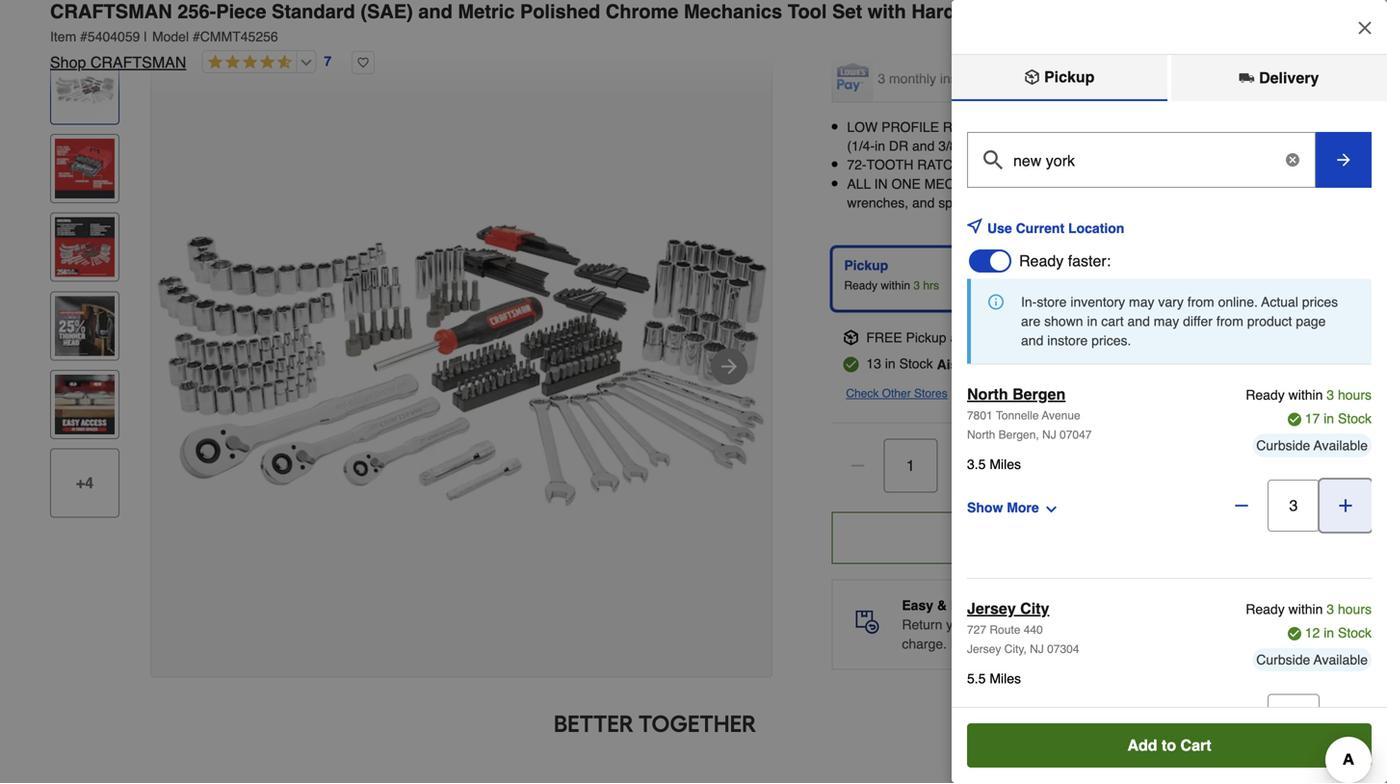 Task type: locate. For each thing, give the bounding box(es) containing it.
0 vertical spatial a
[[1098, 176, 1106, 191]]

stepper number input field with increment and decrement buttons number field for minus icon
[[884, 439, 938, 493]]

eligible
[[1123, 1, 1165, 16]]

1 vertical spatial may
[[1154, 314, 1179, 329]]

0 horizontal spatial of
[[1015, 71, 1026, 86]]

1 horizontal spatial store
[[1100, 617, 1130, 632]]

1 horizontal spatial a
[[1098, 176, 1106, 191]]

1 vertical spatial lowe's
[[1043, 330, 1084, 345]]

# right item
[[80, 29, 88, 44]]

1 vertical spatial a
[[847, 214, 855, 229]]

dr left only
[[976, 138, 995, 154]]

nj down 440
[[1030, 643, 1044, 656]]

0 vertical spatial ratchet:
[[943, 119, 1008, 135]]

together
[[639, 710, 756, 738]]

current
[[1016, 221, 1065, 236]]

jersey down 727
[[967, 643, 1001, 656]]

close image
[[1355, 18, 1375, 38]]

delivery up soon
[[1105, 258, 1157, 273]]

1 vertical spatial pickup image
[[843, 330, 859, 345]]

bergen,
[[999, 428, 1039, 442]]

vary
[[1158, 294, 1184, 310]]

in inside the in-store inventory may vary from online. actual prices are shown in cart  and may differ from product page and instore prices.
[[1087, 314, 1098, 329]]

ratchet: for up
[[943, 119, 1008, 135]]

lowe's down 'shown'
[[1043, 330, 1084, 345]]

curbside for north bergen
[[1256, 438, 1310, 453]]

within up 12
[[1289, 602, 1323, 617]]

+4 button
[[50, 448, 119, 518]]

1 vertical spatial ratchet:
[[917, 157, 982, 173]]

in inside 13 in stock aisle 64 | bay 7
[[885, 356, 896, 371]]

1 vertical spatial with
[[1075, 71, 1099, 86]]

delivery for delivery as soon as tomorrow
[[1105, 258, 1157, 273]]

2 miles from the top
[[990, 671, 1021, 686]]

# down 256-
[[193, 29, 200, 44]]

1 dr from the left
[[889, 138, 909, 154]]

0 horizontal spatial with
[[868, 0, 906, 23]]

7
[[324, 54, 332, 69], [1028, 357, 1035, 372]]

in right 13
[[885, 356, 896, 371]]

1 miles from the top
[[990, 457, 1021, 472]]

choose
[[984, 1, 1028, 16]]

in-
[[1021, 294, 1037, 310]]

| right 64
[[992, 357, 995, 372]]

1 vertical spatial more
[[989, 636, 1020, 652]]

option group containing pickup
[[824, 239, 1345, 318]]

3.5
[[967, 457, 986, 472]]

1 horizontal spatial #
[[193, 29, 200, 44]]

of left sockets,
[[1201, 176, 1212, 191]]

cmmt81748,
[[1210, 138, 1292, 154]]

only
[[999, 138, 1024, 154]]

cmmt81747,
[[1124, 138, 1206, 154]]

of inside easy & free returns return your new, unused item in-store or ship it back to us free of charge.
[[1281, 617, 1292, 632]]

craftsman down the 5404059
[[90, 53, 186, 71]]

as up the 5 at the right of the page
[[1028, 138, 1042, 154]]

3 left hrs on the right top of page
[[914, 279, 920, 292]]

2 ready within 3 hours from the top
[[1246, 602, 1372, 617]]

2 horizontal spatial pickup
[[1040, 68, 1095, 86]]

hard
[[912, 0, 955, 23]]

and inside the craftsman 256-piece standard (sae) and metric polished chrome mechanics tool set with hard case item # 5404059 | model # cmmt45256
[[418, 0, 453, 23]]

1 available from the top
[[1314, 438, 1368, 453]]

7 inside 13 in stock aisle 64 | bay 7
[[1028, 357, 1035, 372]]

2 # from the left
[[193, 29, 200, 44]]

0 vertical spatial |
[[144, 29, 147, 44]]

truck filled image
[[1239, 70, 1255, 86]]

pickup image
[[1025, 69, 1040, 85], [843, 330, 859, 345]]

from up differ
[[1187, 294, 1214, 310]]

in right 17
[[1324, 411, 1334, 426]]

more right show
[[1007, 500, 1039, 515]]

4 title image from the top
[[55, 296, 115, 356]]

delivery inside delivery as soon as tomorrow
[[1105, 258, 1157, 273]]

(1/4-
[[847, 138, 875, 154]]

2 vertical spatial pickup
[[906, 330, 947, 345]]

north down '7801'
[[967, 428, 995, 442]]

| left model
[[144, 29, 147, 44]]

item
[[1056, 617, 1081, 632]]

check circle filled image for 17
[[1288, 413, 1301, 426]]

as inside low profile ratchet: up to 25% thinner head for access in tight spaces (1/4-in dr and 3/8-in dr only as compared to cmmt81747, cmmt81748, and cmmt81749)
[[1028, 138, 1042, 154]]

within inside pickup ready within 3 hrs
[[881, 279, 910, 292]]

lowe's left pay
[[1103, 71, 1144, 86]]

available down the 17 in stock
[[1314, 438, 1368, 453]]

savings
[[1055, 1, 1101, 16]]

free
[[951, 598, 979, 613]]

with
[[868, 0, 906, 23], [1075, 71, 1099, 86]]

3 up the 12 in stock
[[1327, 602, 1334, 617]]

stock right 12
[[1338, 625, 1372, 641]]

0 horizontal spatial from
[[1187, 294, 1214, 310]]

5.5 miles
[[967, 671, 1021, 686]]

as inside delivery as soon as tomorrow
[[1150, 279, 1162, 292]]

1 vertical spatial delivery
[[1105, 258, 1157, 273]]

0 horizontal spatial learn
[[878, 20, 912, 36]]

0 vertical spatial available
[[1314, 438, 1368, 453]]

hours
[[1338, 387, 1372, 403], [1338, 602, 1372, 617]]

pickup inside button
[[1040, 68, 1095, 86]]

may down vary on the right of page
[[1154, 314, 1179, 329]]

curbside down 17
[[1256, 438, 1310, 453]]

in inside 72-tooth ratchet: delivers 5 degree arc swing all in one mechanics set: contains a full assortment of sockets, ratchets, wrenches, and specialty bits for automotive enthusiasts and mechanics, packed in a durable 2-drawer box
[[1326, 195, 1337, 210]]

nj inside the "jersey city 727 route 440 jersey city, nj 07304"
[[1030, 643, 1044, 656]]

better
[[554, 710, 634, 738]]

2-
[[907, 214, 919, 229]]

store up 'shown'
[[1037, 294, 1067, 310]]

cmmt45256
[[200, 29, 278, 44]]

curbside available for north bergen
[[1256, 438, 1368, 453]]

1 vertical spatial for
[[1019, 195, 1035, 210]]

0 horizontal spatial arrow right image
[[718, 355, 741, 378]]

check circle filled image
[[843, 357, 859, 372], [1288, 413, 1301, 426]]

delivery button
[[1171, 55, 1387, 101]]

ratchet: down 3/8-
[[917, 157, 982, 173]]

miles right '3.5'
[[990, 457, 1021, 472]]

lowe's for jose
[[1043, 330, 1084, 345]]

1 horizontal spatial learn
[[951, 636, 985, 652]]

ratchet: up 3/8-
[[943, 119, 1008, 135]]

a left durable
[[847, 214, 855, 229]]

curbside down check circle filled icon
[[1256, 652, 1310, 668]]

add to cart button
[[967, 723, 1372, 768]]

ready within 3 hours up 17
[[1246, 387, 1372, 403]]

back
[[1188, 617, 1217, 632]]

1 hours from the top
[[1338, 387, 1372, 403]]

check other stores button
[[846, 384, 948, 403]]

0 horizontal spatial pickup
[[844, 258, 888, 273]]

1 horizontal spatial |
[[992, 357, 995, 372]]

0 vertical spatial delivery
[[1255, 69, 1319, 87]]

7 left heart outline icon at the top left of the page
[[324, 54, 332, 69]]

pickup image left free
[[843, 330, 859, 345]]

jersey up route
[[967, 600, 1016, 617]]

2 vertical spatial stock
[[1338, 625, 1372, 641]]

are
[[1021, 314, 1041, 329]]

0 horizontal spatial check circle filled image
[[843, 357, 859, 372]]

for down set:
[[1019, 195, 1035, 210]]

stock inside 13 in stock aisle 64 | bay 7
[[899, 356, 933, 371]]

(sae)
[[361, 0, 413, 23]]

64
[[973, 357, 988, 372]]

0 horizontal spatial #
[[80, 29, 88, 44]]

pickup image inside button
[[1025, 69, 1040, 85]]

0 horizontal spatial dr
[[889, 138, 909, 154]]

in up the mechanics
[[962, 138, 972, 154]]

delivers
[[986, 157, 1035, 173]]

1 vertical spatial north
[[967, 428, 995, 442]]

to left us on the bottom of the page
[[1221, 617, 1232, 632]]

0 vertical spatial check circle filled image
[[843, 357, 859, 372]]

more for learn more
[[989, 636, 1020, 652]]

1 horizontal spatial for
[[1157, 119, 1173, 135]]

packed
[[1279, 195, 1322, 210]]

7 right bay at the right of the page
[[1028, 357, 1035, 372]]

0 vertical spatial pickup
[[1040, 68, 1095, 86]]

learn down your
[[951, 636, 985, 652]]

learn more link
[[951, 634, 1020, 654]]

#
[[80, 29, 88, 44], [193, 29, 200, 44]]

store inside easy & free returns return your new, unused item in-store or ship it back to us free of charge.
[[1100, 617, 1130, 632]]

1 horizontal spatial delivery
[[1255, 69, 1319, 87]]

1 vertical spatial within
[[1289, 387, 1323, 403]]

check circle filled image left 13
[[843, 357, 859, 372]]

1 horizontal spatial as
[[1150, 279, 1162, 292]]

1 vertical spatial pickup
[[844, 258, 888, 273]]

ratchet: inside low profile ratchet: up to 25% thinner head for access in tight spaces (1/4-in dr and 3/8-in dr only as compared to cmmt81747, cmmt81748, and cmmt81749)
[[943, 119, 1008, 135]]

stock right 17
[[1338, 411, 1372, 426]]

minus image
[[1232, 496, 1251, 515]]

curbside available down 17
[[1256, 438, 1368, 453]]

hours up the 17 in stock
[[1338, 387, 1372, 403]]

craftsman up the 5404059
[[50, 0, 172, 23]]

1 ready within 3 hours from the top
[[1246, 387, 1372, 403]]

1 vertical spatial hours
[[1338, 602, 1372, 617]]

miles right '5.5' on the right bottom of page
[[990, 671, 1021, 686]]

1 vertical spatial available
[[1314, 652, 1368, 668]]

and
[[418, 0, 453, 23], [912, 138, 935, 154], [1295, 138, 1318, 154], [912, 195, 935, 210], [1181, 195, 1203, 210], [1128, 314, 1150, 329], [1021, 333, 1044, 348]]

delivery up spaces
[[1255, 69, 1319, 87]]

in left tight
[[1222, 119, 1233, 135]]

2 horizontal spatial learn
[[1175, 71, 1212, 86]]

0 vertical spatial store
[[1037, 294, 1067, 310]]

more down new,
[[989, 636, 1020, 652]]

to right add
[[1162, 736, 1176, 754]]

all
[[847, 176, 871, 191]]

0 vertical spatial for
[[1157, 119, 1173, 135]]

ready faster:
[[1019, 252, 1111, 270]]

for up "cmmt81747,"
[[1157, 119, 1173, 135]]

nj inside north bergen 7801 tonnelle avenue north bergen, nj 07047
[[1042, 428, 1056, 442]]

and down profile
[[912, 138, 935, 154]]

new,
[[976, 617, 1004, 632]]

check circle filled image for 13
[[843, 357, 859, 372]]

more for show more
[[1007, 500, 1039, 515]]

1 vertical spatial miles
[[990, 671, 1021, 686]]

available for bergen
[[1314, 438, 1368, 453]]

pickup left at
[[906, 330, 947, 345]]

1 horizontal spatial lowe's
[[1103, 71, 1144, 86]]

1 horizontal spatial 7
[[1028, 357, 1035, 372]]

nj down avenue
[[1042, 428, 1056, 442]]

curbside available
[[1256, 438, 1368, 453], [1256, 652, 1368, 668]]

pickup up 25%
[[1040, 68, 1095, 86]]

nj for city
[[1030, 643, 1044, 656]]

0 vertical spatial curbside available
[[1256, 438, 1368, 453]]

| inside 13 in stock aisle 64 | bay 7
[[992, 357, 995, 372]]

option group
[[824, 239, 1345, 318]]

arrow right image
[[1334, 150, 1353, 170], [718, 355, 741, 378]]

0 vertical spatial more
[[1007, 500, 1039, 515]]

as
[[1028, 138, 1042, 154], [1150, 279, 1162, 292]]

1 vertical spatial stock
[[1338, 411, 1372, 426]]

2 available from the top
[[1314, 652, 1368, 668]]

inventory
[[1071, 294, 1125, 310]]

0 vertical spatial jersey
[[967, 600, 1016, 617]]

at
[[950, 330, 962, 345]]

$33.00
[[1030, 71, 1071, 86]]

in up cmmt81749)
[[875, 138, 885, 154]]

use current location
[[987, 221, 1125, 236]]

stock for jersey city
[[1338, 625, 1372, 641]]

1 # from the left
[[80, 29, 88, 44]]

ready within 3 hours up 12
[[1246, 602, 1372, 617]]

box
[[964, 214, 986, 229]]

with right $33.00 at the top
[[1075, 71, 1099, 86]]

1 horizontal spatial stepper number input field with increment and decrement buttons number field
[[1268, 480, 1320, 532]]

1 curbside available from the top
[[1256, 438, 1368, 453]]

with right set
[[868, 0, 906, 23]]

0 vertical spatial curbside
[[1256, 438, 1310, 453]]

city
[[1020, 600, 1049, 617]]

0 vertical spatial learn
[[878, 20, 912, 36]]

7801
[[967, 409, 993, 422]]

of right free
[[1281, 617, 1292, 632]]

0 vertical spatial as
[[1028, 138, 1042, 154]]

cart
[[1181, 736, 1211, 754]]

0 vertical spatial within
[[881, 279, 910, 292]]

miles for north
[[990, 457, 1021, 472]]

0 vertical spatial nj
[[1042, 428, 1056, 442]]

learn right pay
[[1175, 71, 1212, 86]]

from down online.
[[1216, 314, 1243, 329]]

show
[[967, 500, 1003, 515]]

stock up stores
[[899, 356, 933, 371]]

pickup for pickup ready within 3 hrs
[[844, 258, 888, 273]]

0 vertical spatial pickup image
[[1025, 69, 1040, 85]]

0 horizontal spatial delivery
[[1105, 258, 1157, 273]]

route
[[990, 623, 1020, 637]]

0 vertical spatial with
[[868, 0, 906, 23]]

2 horizontal spatial of
[[1281, 617, 1292, 632]]

0 vertical spatial craftsman
[[50, 0, 172, 23]]

0 horizontal spatial |
[[144, 29, 147, 44]]

0 horizontal spatial as
[[1028, 138, 1042, 154]]

or
[[1134, 617, 1146, 632]]

0 vertical spatial north
[[967, 385, 1008, 403]]

store left or
[[1100, 617, 1130, 632]]

1 vertical spatial curbside available
[[1256, 652, 1368, 668]]

one
[[892, 176, 921, 191]]

delivery inside delivery button
[[1255, 69, 1319, 87]]

item
[[50, 29, 76, 44]]

ratchet:
[[943, 119, 1008, 135], [917, 157, 982, 173]]

and down are
[[1021, 333, 1044, 348]]

to inside easy & free returns return your new, unused item in-store or ship it back to us free of charge.
[[1221, 617, 1232, 632]]

1 vertical spatial check circle filled image
[[1288, 413, 1301, 426]]

available down the 12 in stock
[[1314, 652, 1368, 668]]

0 vertical spatial 7
[[324, 54, 332, 69]]

ratchet: inside 72-tooth ratchet: delivers 5 degree arc swing all in one mechanics set: contains a full assortment of sockets, ratchets, wrenches, and specialty bits for automotive enthusiasts and mechanics, packed in a durable 2-drawer box
[[917, 157, 982, 173]]

pickup inside pickup ready within 3 hrs
[[844, 258, 888, 273]]

in right packed
[[1326, 195, 1337, 210]]

learn down $94.05
[[878, 20, 912, 36]]

2 curbside available from the top
[[1256, 652, 1368, 668]]

may down soon
[[1129, 294, 1155, 310]]

ready up free
[[844, 279, 878, 292]]

0 vertical spatial lowe's
[[1103, 71, 1144, 86]]

0 vertical spatial hours
[[1338, 387, 1372, 403]]

within left hrs on the right top of page
[[881, 279, 910, 292]]

1 vertical spatial ready within 3 hours
[[1246, 602, 1372, 617]]

shop
[[50, 53, 86, 71]]

0 horizontal spatial store
[[1037, 294, 1067, 310]]

0 horizontal spatial stepper number input field with increment and decrement buttons number field
[[884, 439, 938, 493]]

as right soon
[[1150, 279, 1162, 292]]

may
[[1129, 294, 1155, 310], [1154, 314, 1179, 329]]

1 vertical spatial as
[[1150, 279, 1162, 292]]

2 vertical spatial learn
[[951, 636, 985, 652]]

and right (sae)
[[418, 0, 453, 23]]

city,
[[1004, 643, 1027, 656]]

1 horizontal spatial of
[[1201, 176, 1212, 191]]

title image
[[55, 60, 115, 120], [55, 139, 115, 198], [55, 217, 115, 277], [55, 296, 115, 356], [55, 375, 115, 434]]

jersey city 727 route 440 jersey city, nj 07304
[[967, 600, 1079, 656]]

in down inventory
[[1087, 314, 1098, 329]]

1 horizontal spatial dr
[[976, 138, 995, 154]]

0 vertical spatial arrow right image
[[1334, 150, 1353, 170]]

07304
[[1047, 643, 1079, 656]]

pickup image up up
[[1025, 69, 1040, 85]]

1 horizontal spatial from
[[1216, 314, 1243, 329]]

curbside available down 12
[[1256, 652, 1368, 668]]

5
[[1038, 157, 1046, 173]]

2 hours from the top
[[1338, 602, 1372, 617]]

0 horizontal spatial for
[[1019, 195, 1035, 210]]

stepper number input field with increment and decrement buttons number field right minus icon
[[884, 439, 938, 493]]

5%
[[1032, 1, 1051, 16]]

0 horizontal spatial lowe's
[[1043, 330, 1084, 345]]

within up 17
[[1289, 387, 1323, 403]]

dr up 'tooth' at the top of the page
[[889, 138, 909, 154]]

3
[[878, 71, 885, 86], [914, 279, 920, 292], [1327, 387, 1334, 403], [1327, 602, 1334, 617]]

from
[[1187, 294, 1214, 310], [1216, 314, 1243, 329]]

specialty
[[939, 195, 991, 210]]

Stepper number input field with increment and decrement buttons number field
[[884, 439, 938, 493], [1268, 480, 1320, 532]]

0 vertical spatial miles
[[990, 457, 1021, 472]]

aisle
[[937, 357, 969, 372]]

1 vertical spatial jersey
[[967, 643, 1001, 656]]

craftsman 256-piece standard (sae) and metric polished chrome mechanics tool set with hard case item # 5404059 | model # cmmt45256
[[50, 0, 1007, 44]]

1 horizontal spatial pickup
[[906, 330, 947, 345]]

stepper number input field with increment and decrement buttons number field left plus image
[[1268, 480, 1320, 532]]

plus image
[[954, 456, 973, 475]]

1 horizontal spatial pickup image
[[1025, 69, 1040, 85]]

check circle filled image left 17
[[1288, 413, 1301, 426]]

3 right lowes pay logo
[[878, 71, 885, 86]]

1 vertical spatial nj
[[1030, 643, 1044, 656]]

2 vertical spatial of
[[1281, 617, 1292, 632]]

bergen
[[1013, 385, 1066, 403]]

2 vertical spatial within
[[1289, 602, 1323, 617]]

2 curbside from the top
[[1256, 652, 1310, 668]]

north up '7801'
[[967, 385, 1008, 403]]

pickup down durable
[[844, 258, 888, 273]]

of left $33.00 at the top
[[1015, 71, 1026, 86]]

0 horizontal spatial 7
[[324, 54, 332, 69]]

cmmt81749)
[[847, 157, 929, 173]]

1 vertical spatial curbside
[[1256, 652, 1310, 668]]

1 jersey from the top
[[967, 600, 1016, 617]]

3 title image from the top
[[55, 217, 115, 277]]

1 curbside from the top
[[1256, 438, 1310, 453]]

ship
[[1149, 617, 1174, 632]]

page
[[1296, 314, 1326, 329]]

stock for north bergen
[[1338, 411, 1372, 426]]

e.
[[966, 330, 979, 345]]

learn how link
[[1175, 71, 1244, 86]]

available
[[1314, 438, 1368, 453], [1314, 652, 1368, 668]]

hours up the 12 in stock
[[1338, 602, 1372, 617]]

0 vertical spatial ready within 3 hours
[[1246, 387, 1372, 403]]

1 vertical spatial learn
[[1175, 71, 1212, 86]]

a left full
[[1098, 176, 1106, 191]]



Task type: vqa. For each thing, say whether or not it's contained in the screenshot.
3661 "("
no



Task type: describe. For each thing, give the bounding box(es) containing it.
san
[[983, 330, 1007, 345]]

as
[[1105, 279, 1118, 292]]

440
[[1024, 623, 1043, 637]]

17
[[1305, 411, 1320, 426]]

ready down current
[[1019, 252, 1064, 270]]

2 title image from the top
[[55, 139, 115, 198]]

prices
[[1302, 294, 1338, 310]]

for inside low profile ratchet: up to 25% thinner head for access in tight spaces (1/4-in dr and 3/8-in dr only as compared to cmmt81747, cmmt81748, and cmmt81749)
[[1157, 119, 1173, 135]]

polished
[[520, 0, 600, 23]]

up
[[1012, 119, 1029, 135]]

delivery for delivery
[[1255, 69, 1319, 87]]

ready right back
[[1246, 602, 1285, 617]]

you
[[959, 1, 981, 16]]

use current location button
[[987, 207, 1155, 249]]

tomorrow
[[1165, 279, 1216, 292]]

in right 12
[[1324, 625, 1334, 641]]

pay
[[1148, 71, 1171, 86]]

your
[[946, 617, 972, 632]]

north bergen link
[[967, 383, 1066, 406]]

| inside the craftsman 256-piece standard (sae) and metric polished chrome mechanics tool set with hard case item # 5404059 | model # cmmt45256
[[144, 29, 147, 44]]

1 horizontal spatial arrow right image
[[1334, 150, 1353, 170]]

3.5 miles
[[967, 457, 1021, 472]]

3 inside pickup ready within 3 hrs
[[914, 279, 920, 292]]

0 vertical spatial may
[[1129, 294, 1155, 310]]

check
[[846, 387, 879, 400]]

enthusiasts
[[1109, 195, 1177, 210]]

minus image
[[848, 456, 867, 475]]

standard
[[272, 0, 355, 23]]

ratchet: for delivers
[[917, 157, 982, 173]]

set:
[[1009, 176, 1038, 191]]

show more
[[967, 500, 1039, 515]]

item number 5 4 0 4 0 5 9 and model number c m m t 4 5 2 5 6 element
[[50, 27, 1337, 46]]

in-store inventory may vary from online. actual prices are shown in cart  and may differ from product page and instore prices.
[[1021, 294, 1338, 348]]

shown
[[1044, 314, 1083, 329]]

learn more
[[951, 636, 1020, 652]]

Label text field
[[975, 142, 1308, 171]]

1 vertical spatial arrow right image
[[718, 355, 741, 378]]

learn how button
[[878, 18, 941, 38]]

automotive
[[1039, 195, 1105, 210]]

curbside for jersey city
[[1256, 652, 1310, 668]]

head
[[1123, 119, 1153, 135]]

on
[[1104, 1, 1119, 16]]

assortment
[[1131, 176, 1197, 191]]

ready within 3 hours for city
[[1246, 602, 1372, 617]]

case
[[961, 0, 1007, 23]]

plus image
[[1336, 496, 1355, 515]]

ready down product
[[1246, 387, 1285, 403]]

hours for bergen
[[1338, 387, 1372, 403]]

charge.
[[902, 636, 947, 652]]

lowes pay logo image
[[834, 63, 872, 92]]

and down spaces
[[1295, 138, 1318, 154]]

pickup for pickup
[[1040, 68, 1095, 86]]

1 north from the top
[[967, 385, 1008, 403]]

0 horizontal spatial pickup image
[[843, 330, 859, 345]]

lowe's for with
[[1103, 71, 1144, 86]]

1 vertical spatial craftsman
[[90, 53, 186, 71]]

shop craftsman
[[50, 53, 186, 71]]

07047
[[1060, 428, 1092, 442]]

2 north from the top
[[967, 428, 995, 442]]

purchases
[[1169, 1, 1231, 16]]

stepper number input field with increment and decrement buttons number field for minus image
[[1268, 480, 1320, 532]]

better together heading
[[50, 708, 1260, 739]]

instore
[[1047, 333, 1088, 348]]

for inside 72-tooth ratchet: delivers 5 degree arc swing all in one mechanics set: contains a full assortment of sockets, ratchets, wrenches, and specialty bits for automotive enthusiasts and mechanics, packed in a durable 2-drawer box
[[1019, 195, 1035, 210]]

soon
[[1121, 279, 1146, 292]]

actual
[[1261, 294, 1298, 310]]

72-
[[847, 157, 867, 173]]

tool
[[788, 0, 827, 23]]

$94.05 when you choose 5% savings on eligible purchases every day. learn how
[[878, 1, 1296, 36]]

tooth
[[867, 157, 914, 173]]

3 up the 17 in stock
[[1327, 387, 1334, 403]]

free
[[866, 330, 902, 345]]

1 title image from the top
[[55, 60, 115, 120]]

monthly
[[889, 71, 936, 86]]

hours for city
[[1338, 602, 1372, 617]]

check circle filled image
[[1288, 627, 1301, 641]]

and up 2-
[[912, 195, 935, 210]]

1 horizontal spatial with
[[1075, 71, 1099, 86]]

info image
[[988, 294, 1004, 310]]

product
[[1247, 314, 1292, 329]]

to up arc
[[1109, 138, 1121, 154]]

and down assortment
[[1181, 195, 1203, 210]]

13
[[866, 356, 881, 371]]

mechanics
[[684, 0, 782, 23]]

727
[[967, 623, 986, 637]]

compared
[[1046, 138, 1106, 154]]

bits
[[995, 195, 1016, 210]]

ready inside pickup ready within 3 hrs
[[844, 279, 878, 292]]

profile
[[882, 119, 939, 135]]

store inside the in-store inventory may vary from online. actual prices are shown in cart  and may differ from product page and instore prices.
[[1037, 294, 1067, 310]]

jose
[[1011, 330, 1039, 345]]

learn inside learn more link
[[951, 636, 985, 652]]

ratchets,
[[1269, 176, 1321, 191]]

2 jersey from the top
[[967, 643, 1001, 656]]

unused
[[1008, 617, 1052, 632]]

avenue
[[1042, 409, 1081, 422]]

with inside the craftsman 256-piece standard (sae) and metric polished chrome mechanics tool set with hard case item # 5404059 | model # cmmt45256
[[868, 0, 906, 23]]

low profile ratchet: up to 25% thinner head for access in tight spaces (1/4-in dr and 3/8-in dr only as compared to cmmt81747, cmmt81748, and cmmt81749)
[[847, 119, 1318, 173]]

mechanics,
[[1207, 195, 1275, 210]]

swing
[[1118, 157, 1152, 173]]

cart
[[1101, 314, 1124, 329]]

heart outline image
[[352, 51, 375, 74]]

us
[[1236, 617, 1250, 632]]

set
[[832, 0, 862, 23]]

of inside 72-tooth ratchet: delivers 5 degree arc swing all in one mechanics set: contains a full assortment of sockets, ratchets, wrenches, and specialty bits for automotive enthusiasts and mechanics, packed in a durable 2-drawer box
[[1201, 176, 1212, 191]]

faster:
[[1068, 252, 1111, 270]]

craftsman inside the craftsman 256-piece standard (sae) and metric polished chrome mechanics tool set with hard case item # 5404059 | model # cmmt45256
[[50, 0, 172, 23]]

day.
[[1271, 1, 1296, 16]]

wrenches,
[[847, 195, 909, 210]]

and right cart
[[1128, 314, 1150, 329]]

thinner
[[1078, 119, 1120, 135]]

it
[[1178, 617, 1185, 632]]

check other stores
[[846, 387, 948, 400]]

in
[[874, 176, 888, 191]]

gps image
[[967, 218, 983, 234]]

access
[[1177, 119, 1219, 135]]

ready within 3 hours for bergen
[[1246, 387, 1372, 403]]

tight
[[1237, 119, 1262, 135]]

curbside available for jersey city
[[1256, 652, 1368, 668]]

0 horizontal spatial a
[[847, 214, 855, 229]]

how
[[916, 20, 941, 36]]

free pickup at e. san jose lowe's
[[866, 330, 1084, 345]]

contains
[[1041, 176, 1095, 191]]

to inside button
[[1162, 736, 1176, 754]]

miles for jersey
[[990, 671, 1021, 686]]

tonnelle
[[996, 409, 1039, 422]]

within for jersey city
[[1289, 602, 1323, 617]]

to right up
[[1033, 119, 1044, 135]]

4.6 stars image
[[203, 54, 292, 72]]

prices.
[[1092, 333, 1131, 348]]

differ
[[1183, 314, 1213, 329]]

&
[[937, 598, 947, 613]]

nj for bergen
[[1042, 428, 1056, 442]]

5404059
[[88, 29, 140, 44]]

free
[[1254, 617, 1277, 632]]

hrs
[[923, 279, 939, 292]]

spaces
[[1266, 119, 1309, 135]]

2 dr from the left
[[976, 138, 995, 154]]

within for north bergen
[[1289, 387, 1323, 403]]

available for city
[[1314, 652, 1368, 668]]

0 vertical spatial from
[[1187, 294, 1214, 310]]

north bergen 7801 tonnelle avenue north bergen, nj 07047
[[967, 385, 1092, 442]]

chrome
[[606, 0, 678, 23]]

3/8-
[[938, 138, 962, 154]]

256-
[[177, 0, 216, 23]]

learn inside $94.05 when you choose 5% savings on eligible purchases every day. learn how
[[878, 20, 912, 36]]

+4
[[76, 474, 94, 492]]

12 in stock
[[1305, 625, 1372, 641]]

5 title image from the top
[[55, 375, 115, 434]]

0 vertical spatial of
[[1015, 71, 1026, 86]]



